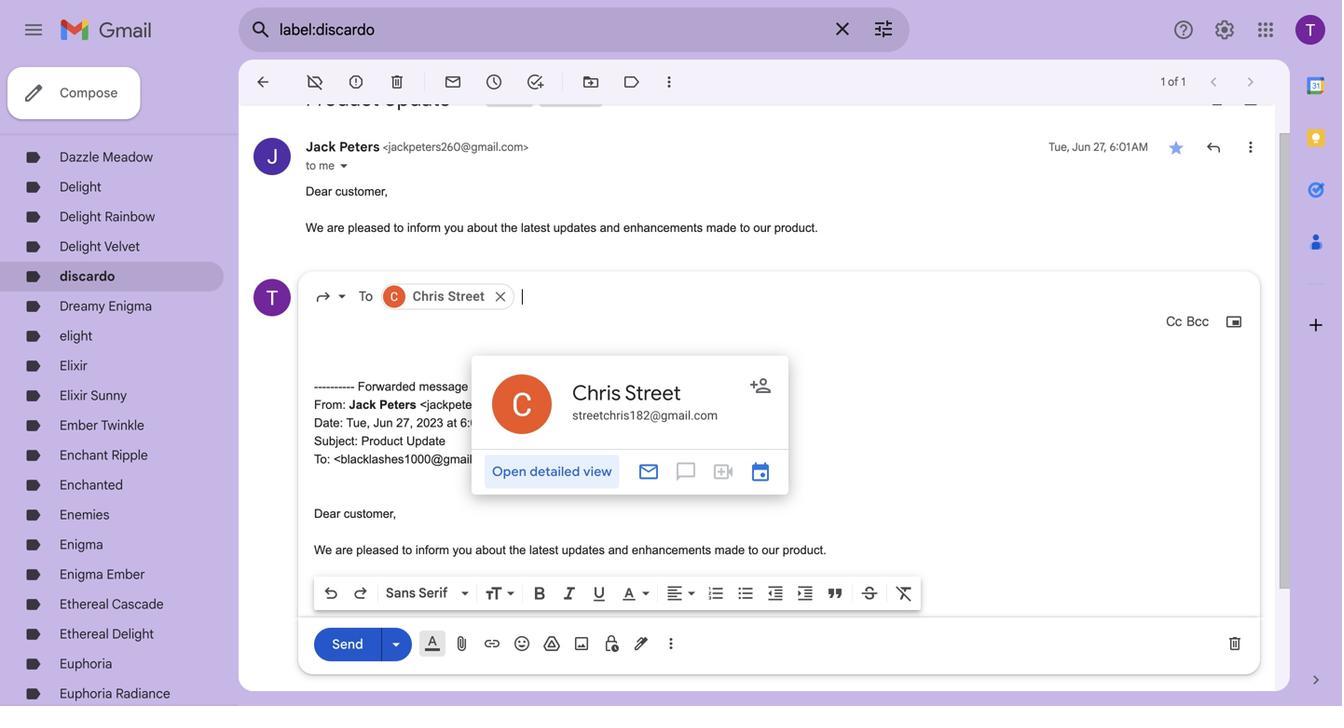 Task type: locate. For each thing, give the bounding box(es) containing it.
at
[[447, 416, 457, 430]]

and
[[600, 221, 620, 235], [608, 544, 629, 558], [394, 616, 414, 630]]

enigma ember
[[60, 567, 145, 583]]

jack peters < jackpeters260@gmail.com >
[[306, 139, 529, 155]]

add to tasks image
[[526, 73, 545, 91]]

enchant ripple link
[[60, 448, 148, 464]]

report spam image
[[347, 73, 366, 91]]

0 horizontal spatial 1
[[1161, 75, 1166, 89]]

ethereal delight link
[[60, 627, 154, 643]]

1 vertical spatial 27,
[[396, 416, 413, 430]]

euphoria radiance
[[60, 686, 170, 703]]

0 vertical spatial inform
[[407, 221, 441, 235]]

to link
[[359, 289, 373, 305]]

elixir down elixir link in the left of the page
[[60, 388, 88, 404]]

elixir sunny link
[[60, 388, 127, 404]]

we
[[306, 221, 324, 235], [314, 544, 332, 558]]

Search mail text field
[[280, 21, 821, 39]]

clear search image
[[824, 10, 862, 48]]

enigma right dreamy
[[109, 298, 152, 315]]

0 vertical spatial jun
[[1073, 140, 1091, 154]]

2 vertical spatial and
[[394, 616, 414, 630]]

enigma for enigma link
[[60, 537, 103, 553]]

dance link
[[60, 119, 98, 136]]

latest up bold ‪(⌘b)‬ image on the bottom left of page
[[530, 544, 559, 558]]

0 vertical spatial latest
[[521, 221, 550, 235]]

delete image
[[388, 73, 407, 91]]

jack inside ---------- forwarded message --------- from: jack peters <jackpeters260@gmail.com> date: tue, jun 27, 2023 at 6:01 am subject: product update to:  <blacklashes1000@gmail.com>
[[349, 398, 376, 412]]

1 horizontal spatial ember
[[107, 567, 145, 583]]

enchant
[[60, 448, 108, 464]]

redo ‪(⌘y)‬ image
[[352, 585, 370, 603]]

1 vertical spatial inform
[[416, 544, 449, 558]]

date:
[[314, 416, 343, 430]]

1 vertical spatial ethereal
[[60, 627, 109, 643]]

navigation
[[0, 60, 239, 707]]

1 vertical spatial product.
[[783, 544, 827, 558]]

tab list
[[1291, 60, 1343, 640]]

1 vertical spatial discardo
[[60, 269, 115, 285]]

1 horizontal spatial tue,
[[1049, 140, 1070, 154]]

discardo inside button
[[543, 92, 587, 106]]

delight up discardo link
[[60, 239, 101, 255]]

1 vertical spatial elixir
[[60, 388, 88, 404]]

ember up cascade
[[107, 567, 145, 583]]

2 ethereal from the top
[[60, 627, 109, 643]]

snooze image
[[485, 73, 504, 91]]

1 horizontal spatial discardo
[[543, 92, 587, 106]]

enigma down the enemies "link"
[[60, 537, 103, 553]]

1 of 1
[[1161, 75, 1186, 89]]

euphoria for euphoria link
[[60, 656, 112, 673]]

product up <blacklashes1000@gmail.com>
[[361, 435, 403, 449]]

type of response image
[[314, 288, 333, 306]]

1 vertical spatial peters
[[380, 398, 417, 412]]

1 vertical spatial dear
[[314, 507, 341, 521]]

update inside ---------- forwarded message --------- from: jack peters <jackpeters260@gmail.com> date: tue, jun 27, 2023 at 6:01 am subject: product update to:  <blacklashes1000@gmail.com>
[[407, 435, 446, 449]]

we are pleased to inform you about the latest updates and enhancements made to our product.
[[306, 221, 818, 235], [314, 544, 827, 558]]

tyler.
[[314, 616, 343, 630]]

ethereal down enigma ember
[[60, 597, 109, 613]]

0 vertical spatial updates
[[554, 221, 597, 235]]

product
[[306, 86, 379, 112], [361, 435, 403, 449]]

customer,
[[335, 185, 388, 199], [344, 507, 396, 521]]

inform up the serif
[[416, 544, 449, 558]]

enigma
[[109, 298, 152, 315], [60, 537, 103, 553], [60, 567, 103, 583]]

0 vertical spatial update
[[384, 86, 451, 112]]

0 vertical spatial jack
[[306, 139, 336, 155]]

made
[[707, 221, 737, 235], [715, 544, 745, 558]]

peters up show details image on the left
[[339, 139, 380, 155]]

insert files using drive image
[[543, 635, 561, 654]]

None text field
[[522, 280, 1245, 314]]

1 vertical spatial made
[[715, 544, 745, 558]]

1 vertical spatial are
[[336, 544, 353, 558]]

advanced search options image
[[865, 10, 903, 48]]

dear customer, down the to:
[[314, 507, 400, 521]]

6:01 am down <jackpeters260@gmail.com>
[[460, 416, 503, 430]]

peters down forwarded
[[380, 398, 417, 412]]

are up undo ‪(⌘z)‬ image
[[336, 544, 353, 558]]

ethereal
[[60, 597, 109, 613], [60, 627, 109, 643]]

1 vertical spatial you
[[453, 544, 472, 558]]

0 vertical spatial euphoria
[[60, 656, 112, 673]]

one
[[371, 616, 391, 630]]

0 vertical spatial 27,
[[1094, 140, 1107, 154]]

<jackpeters260@gmail.com>
[[420, 398, 577, 412]]

pleased up "redo ‪(⌘y)‬" image
[[356, 544, 399, 558]]

you
[[444, 221, 464, 235], [453, 544, 472, 558]]

1 vertical spatial the
[[509, 544, 526, 558]]

2 1 from the left
[[1182, 75, 1186, 89]]

1 elixir from the top
[[60, 358, 88, 374]]

cc
[[1167, 314, 1183, 330]]

1 vertical spatial customer,
[[344, 507, 396, 521]]

0 vertical spatial 6:01 am
[[1110, 140, 1149, 154]]

are
[[327, 221, 345, 235], [336, 544, 353, 558]]

sans
[[386, 586, 416, 602]]

ember up the enchant
[[60, 418, 98, 434]]

you up sans serif option
[[453, 544, 472, 558]]

are inside message body text field
[[336, 544, 353, 558]]

our inside message body text field
[[762, 544, 780, 558]]

search field list box
[[377, 280, 1245, 314]]

enemies link
[[60, 507, 110, 524]]

1 horizontal spatial 6:01 am
[[1110, 140, 1149, 154]]

0 vertical spatial enhancements
[[624, 221, 703, 235]]

discardo for discardo button
[[543, 92, 587, 106]]

1 vertical spatial enigma
[[60, 537, 103, 553]]

27, inside cell
[[1094, 140, 1107, 154]]

27, left 2023
[[396, 416, 413, 430]]

dear customer, down show details image on the left
[[306, 185, 391, 199]]

enhancements inside message body text field
[[632, 544, 712, 558]]

0 vertical spatial dear
[[306, 185, 332, 199]]

1 vertical spatial about
[[476, 544, 506, 558]]

None search field
[[239, 7, 910, 52]]

0 vertical spatial customer,
[[335, 185, 388, 199]]

delight rainbow
[[60, 209, 155, 225]]

enigma down enigma link
[[60, 567, 103, 583]]

1 1 from the left
[[1161, 75, 1166, 89]]

1
[[1161, 75, 1166, 89], [1182, 75, 1186, 89]]

latest down >
[[521, 221, 550, 235]]

we are pleased to inform you about the latest updates and enhancements made to our product. down >
[[306, 221, 818, 235]]

0 vertical spatial we
[[306, 221, 324, 235]]

tue,
[[1049, 140, 1070, 154], [346, 416, 370, 430]]

2 euphoria from the top
[[60, 686, 112, 703]]

update down 2023
[[407, 435, 446, 449]]

2 elixir from the top
[[60, 388, 88, 404]]

discardo inside navigation
[[60, 269, 115, 285]]

we up undo ‪(⌘z)‬ image
[[314, 544, 332, 558]]

1 vertical spatial latest
[[530, 544, 559, 558]]

dear down to me
[[306, 185, 332, 199]]

-- tyler. the one and only.
[[314, 598, 443, 630]]

mark as unread image
[[444, 73, 462, 91]]

insert link ‪(⌘k)‬ image
[[483, 635, 502, 654]]

ember
[[60, 418, 98, 434], [107, 567, 145, 583]]

peters
[[339, 139, 380, 155], [380, 398, 417, 412]]

enchanted link
[[60, 477, 123, 494]]

1 right "of"
[[1182, 75, 1186, 89]]

updates
[[554, 221, 597, 235], [562, 544, 605, 558]]

updates inside message body text field
[[562, 544, 605, 558]]

search mail image
[[244, 13, 278, 47]]

jack up to me
[[306, 139, 336, 155]]

serif
[[419, 586, 448, 602]]

0 vertical spatial dear customer,
[[306, 185, 391, 199]]

bcc link
[[1187, 313, 1210, 331]]

1 horizontal spatial 1
[[1182, 75, 1186, 89]]

27, left blue-star option
[[1094, 140, 1107, 154]]

we are pleased to inform you about the latest updates and enhancements made to our product. up italic ‪(⌘i)‬ icon at the left of page
[[314, 544, 827, 558]]

1 vertical spatial dear customer,
[[314, 507, 400, 521]]

we down to me
[[306, 221, 324, 235]]

0 horizontal spatial 6:01 am
[[460, 416, 503, 430]]

jack peters cell
[[306, 139, 529, 155]]

1 vertical spatial enhancements
[[632, 544, 712, 558]]

0 horizontal spatial 27,
[[396, 416, 413, 430]]

inbox button
[[486, 90, 520, 107]]

1 horizontal spatial jack
[[349, 398, 376, 412]]

1 vertical spatial update
[[407, 435, 446, 449]]

ethereal up euphoria link
[[60, 627, 109, 643]]

0 vertical spatial and
[[600, 221, 620, 235]]

our
[[754, 221, 771, 235], [762, 544, 780, 558]]

0 horizontal spatial jun
[[374, 416, 393, 430]]

0 vertical spatial peters
[[339, 139, 380, 155]]

Message Body text field
[[314, 342, 1245, 633]]

1 vertical spatial product
[[361, 435, 403, 449]]

customer, down show details image on the left
[[335, 185, 388, 199]]

tue, jun 27, 6:01 am
[[1049, 140, 1149, 154]]

discardo up dreamy
[[60, 269, 115, 285]]

>
[[523, 140, 529, 154]]

velvet
[[104, 239, 140, 255]]

1 left "of"
[[1161, 75, 1166, 89]]

1 vertical spatial pleased
[[356, 544, 399, 558]]

0 vertical spatial made
[[707, 221, 737, 235]]

0 horizontal spatial ember
[[60, 418, 98, 434]]

1 vertical spatial we
[[314, 544, 332, 558]]

1 vertical spatial updates
[[562, 544, 605, 558]]

jun
[[1073, 140, 1091, 154], [374, 416, 393, 430]]

1 horizontal spatial 27,
[[1094, 140, 1107, 154]]

enhancements
[[624, 221, 703, 235], [632, 544, 712, 558]]

are down show details image on the left
[[327, 221, 345, 235]]

0 horizontal spatial tue,
[[346, 416, 370, 430]]

1 vertical spatial tue,
[[346, 416, 370, 430]]

gmail image
[[60, 11, 161, 48]]

1 ethereal from the top
[[60, 597, 109, 613]]

rainbow
[[105, 209, 155, 225]]

dear down the to:
[[314, 507, 341, 521]]

undo ‪(⌘z)‬ image
[[322, 585, 340, 603]]

bold ‪(⌘b)‬ image
[[531, 585, 549, 603]]

discardo down move to image
[[543, 92, 587, 106]]

ethereal cascade link
[[60, 597, 164, 613]]

jack down forwarded
[[349, 398, 376, 412]]

back to "discardo" image
[[254, 73, 272, 91]]

compose button
[[7, 67, 140, 119]]

customer, inside message body text field
[[344, 507, 396, 521]]

0 vertical spatial elixir
[[60, 358, 88, 374]]

settings image
[[1214, 19, 1236, 41]]

radiance
[[116, 686, 170, 703]]

product update
[[306, 86, 451, 112]]

0 vertical spatial discardo
[[543, 92, 587, 106]]

dazzle meadow
[[60, 149, 153, 166]]

insert emoji ‪(⌘⇧2)‬ image
[[513, 635, 531, 654]]

pleased
[[348, 221, 391, 235], [356, 544, 399, 558]]

made inside message body text field
[[715, 544, 745, 558]]

inform up chris
[[407, 221, 441, 235]]

1 vertical spatial we are pleased to inform you about the latest updates and enhancements made to our product.
[[314, 544, 827, 558]]

1 horizontal spatial jun
[[1073, 140, 1091, 154]]

send
[[332, 637, 363, 653]]

customer, down <blacklashes1000@gmail.com>
[[344, 507, 396, 521]]

numbered list ‪(⌘⇧7)‬ image
[[707, 585, 725, 603]]

1 vertical spatial euphoria
[[60, 686, 112, 703]]

0 vertical spatial ethereal
[[60, 597, 109, 613]]

information card element
[[472, 356, 789, 495]]

product left delete image
[[306, 86, 379, 112]]

inbox
[[490, 92, 518, 106]]

dear
[[306, 185, 332, 199], [314, 507, 341, 521]]

1 vertical spatial jack
[[349, 398, 376, 412]]

elixir down elight link
[[60, 358, 88, 374]]

1 vertical spatial 6:01 am
[[460, 416, 503, 430]]

0 horizontal spatial discardo
[[60, 269, 115, 285]]

dance
[[60, 119, 98, 136]]

blue-star checkbox
[[1167, 138, 1186, 157]]

you up chris street at the top left
[[444, 221, 464, 235]]

elixir
[[60, 358, 88, 374], [60, 388, 88, 404]]

27, inside ---------- forwarded message --------- from: jack peters <jackpeters260@gmail.com> date: tue, jun 27, 2023 at 6:01 am subject: product update to:  <blacklashes1000@gmail.com>
[[396, 416, 413, 430]]

delight down the delight link
[[60, 209, 101, 225]]

euphoria down euphoria link
[[60, 686, 112, 703]]

1 vertical spatial jun
[[374, 416, 393, 430]]

delight down dazzle
[[60, 179, 101, 195]]

about
[[467, 221, 498, 235], [476, 544, 506, 558]]

1 euphoria from the top
[[60, 656, 112, 673]]

2 vertical spatial enigma
[[60, 567, 103, 583]]

<blacklashes1000@gmail.com>
[[334, 453, 506, 467]]

update up jack peters cell
[[384, 86, 451, 112]]

6:01 am left blue-star option
[[1110, 140, 1149, 154]]

dear customer, inside message body text field
[[314, 507, 400, 521]]

pleased down show details image on the left
[[348, 221, 391, 235]]

0 vertical spatial tue,
[[1049, 140, 1070, 154]]

1 vertical spatial our
[[762, 544, 780, 558]]

euphoria down ethereal delight link
[[60, 656, 112, 673]]



Task type: vqa. For each thing, say whether or not it's contained in the screenshot.
Conversation View: (sets whether emails of the same topic are grouped together)
no



Task type: describe. For each thing, give the bounding box(es) containing it.
only.
[[418, 616, 443, 630]]

1 vertical spatial and
[[608, 544, 629, 558]]

delight for the delight link
[[60, 179, 101, 195]]

show details image
[[338, 160, 350, 172]]

delight rainbow link
[[60, 209, 155, 225]]

compose
[[60, 85, 118, 101]]

chris
[[413, 289, 445, 304]]

bcc
[[1187, 314, 1210, 330]]

ethereal for ethereal delight
[[60, 627, 109, 643]]

cascade
[[112, 597, 164, 613]]

---------- forwarded message --------- from: jack peters <jackpeters260@gmail.com> date: tue, jun 27, 2023 at 6:01 am subject: product update to:  <blacklashes1000@gmail.com>
[[314, 380, 577, 467]]

press delete to remove this chip image
[[492, 289, 509, 305]]

to me
[[306, 159, 335, 173]]

2023
[[417, 416, 444, 430]]

sans serif option
[[382, 585, 458, 603]]

subject:
[[314, 435, 358, 449]]

discardo for discardo link
[[60, 269, 115, 285]]

support image
[[1173, 19, 1195, 41]]

tue, jun 27, 6:01 am cell
[[1049, 138, 1149, 157]]

elight
[[60, 328, 93, 345]]

sunny
[[91, 388, 127, 404]]

ember twinkle link
[[60, 418, 144, 434]]

attach files image
[[453, 635, 472, 654]]

dazzle meadow link
[[60, 149, 153, 166]]

<
[[383, 140, 389, 154]]

sans serif
[[386, 586, 448, 602]]

euphoria link
[[60, 656, 112, 673]]

ripple
[[112, 448, 148, 464]]

jun inside ---------- forwarded message --------- from: jack peters <jackpeters260@gmail.com> date: tue, jun 27, 2023 at 6:01 am subject: product update to:  <blacklashes1000@gmail.com>
[[374, 416, 393, 430]]

jun inside the tue, jun 27, 6:01 am cell
[[1073, 140, 1091, 154]]

ethereal cascade
[[60, 597, 164, 613]]

enigma link
[[60, 537, 103, 553]]

product inside ---------- forwarded message --------- from: jack peters <jackpeters260@gmail.com> date: tue, jun 27, 2023 at 6:01 am subject: product update to:  <blacklashes1000@gmail.com>
[[361, 435, 403, 449]]

me
[[319, 159, 335, 173]]

ethereal for ethereal cascade
[[60, 597, 109, 613]]

toggle confidential mode image
[[602, 635, 621, 654]]

dear inside message body text field
[[314, 507, 341, 521]]

6:01 am inside ---------- forwarded message --------- from: jack peters <jackpeters260@gmail.com> date: tue, jun 27, 2023 at 6:01 am subject: product update to:  <blacklashes1000@gmail.com>
[[460, 416, 503, 430]]

delight for delight rainbow
[[60, 209, 101, 225]]

cc link
[[1167, 313, 1183, 331]]

0 vertical spatial you
[[444, 221, 464, 235]]

enigma for enigma ember
[[60, 567, 103, 583]]

0 vertical spatial are
[[327, 221, 345, 235]]

0 vertical spatial about
[[467, 221, 498, 235]]

more options image
[[666, 635, 677, 654]]

elight link
[[60, 328, 93, 345]]

from:
[[314, 398, 346, 412]]

bulleted list ‪(⌘⇧8)‬ image
[[737, 585, 755, 603]]

meadow
[[103, 149, 153, 166]]

send button
[[314, 628, 381, 662]]

dreamy
[[60, 298, 105, 315]]

the
[[346, 616, 367, 630]]

0 vertical spatial ember
[[60, 418, 98, 434]]

pleased inside message body text field
[[356, 544, 399, 558]]

discardo link
[[60, 269, 115, 285]]

ethereal delight
[[60, 627, 154, 643]]

enigma ember link
[[60, 567, 145, 583]]

enemies
[[60, 507, 110, 524]]

the inside message body text field
[[509, 544, 526, 558]]

0 vertical spatial we are pleased to inform you about the latest updates and enhancements made to our product.
[[306, 221, 818, 235]]

0 vertical spatial pleased
[[348, 221, 391, 235]]

italic ‪(⌘i)‬ image
[[560, 585, 579, 603]]

elixir for elixir link in the left of the page
[[60, 358, 88, 374]]

insert signature image
[[632, 635, 651, 654]]

we are pleased to inform you about the latest updates and enhancements made to our product. inside message body text field
[[314, 544, 827, 558]]

message
[[419, 380, 468, 394]]

move to image
[[582, 73, 601, 91]]

about inside message body text field
[[476, 544, 506, 558]]

forwarded
[[358, 380, 416, 394]]

labels image
[[623, 73, 642, 91]]

press delete to remove this chip element
[[492, 289, 509, 305]]

you inside message body text field
[[453, 544, 472, 558]]

0 vertical spatial enigma
[[109, 298, 152, 315]]

enchanted
[[60, 477, 123, 494]]

to
[[359, 289, 373, 305]]

delight down cascade
[[112, 627, 154, 643]]

cc bcc
[[1167, 314, 1210, 330]]

delight velvet
[[60, 239, 140, 255]]

0 horizontal spatial jack
[[306, 139, 336, 155]]

of
[[1169, 75, 1179, 89]]

enchant ripple
[[60, 448, 148, 464]]

euphoria radiance link
[[60, 686, 170, 703]]

insert photo image
[[573, 635, 591, 654]]

we inside message body text field
[[314, 544, 332, 558]]

1 vertical spatial ember
[[107, 567, 145, 583]]

underline ‪(⌘u)‬ image
[[590, 586, 609, 604]]

6:01 am inside cell
[[1110, 140, 1149, 154]]

navigation containing compose
[[0, 60, 239, 707]]

delight link
[[60, 179, 101, 195]]

remove label "discardo" image
[[306, 73, 324, 91]]

to:
[[314, 453, 330, 467]]

0 vertical spatial the
[[501, 221, 518, 235]]

product. inside message body text field
[[783, 544, 827, 558]]

0 vertical spatial product
[[306, 86, 379, 112]]

formatting options toolbar
[[314, 577, 921, 611]]

main menu image
[[22, 19, 45, 41]]

inform inside message body text field
[[416, 544, 449, 558]]

0 vertical spatial our
[[754, 221, 771, 235]]

jackpeters260@gmail.com
[[389, 140, 523, 154]]

street
[[448, 289, 485, 304]]

more image
[[660, 73, 679, 91]]

latest inside message body text field
[[530, 544, 559, 558]]

dazzle
[[60, 149, 99, 166]]

elixir for elixir sunny
[[60, 388, 88, 404]]

discardo button
[[539, 90, 589, 107]]

ember twinkle
[[60, 418, 144, 434]]

elixir sunny
[[60, 388, 127, 404]]

twinkle
[[101, 418, 144, 434]]

0 vertical spatial product.
[[775, 221, 818, 235]]

chris street
[[413, 289, 485, 304]]

more send options image
[[387, 636, 406, 654]]

tue, inside ---------- forwarded message --------- from: jack peters <jackpeters260@gmail.com> date: tue, jun 27, 2023 at 6:01 am subject: product update to:  <blacklashes1000@gmail.com>
[[346, 416, 370, 430]]

elixir link
[[60, 358, 88, 374]]

and inside -- tyler. the one and only.
[[394, 616, 414, 630]]

delight for delight velvet
[[60, 239, 101, 255]]

euphoria for euphoria radiance
[[60, 686, 112, 703]]

tue, inside cell
[[1049, 140, 1070, 154]]

dreamy enigma
[[60, 298, 152, 315]]

delight velvet link
[[60, 239, 140, 255]]

dreamy enigma link
[[60, 298, 152, 315]]

peters inside ---------- forwarded message --------- from: jack peters <jackpeters260@gmail.com> date: tue, jun 27, 2023 at 6:01 am subject: product update to:  <blacklashes1000@gmail.com>
[[380, 398, 417, 412]]



